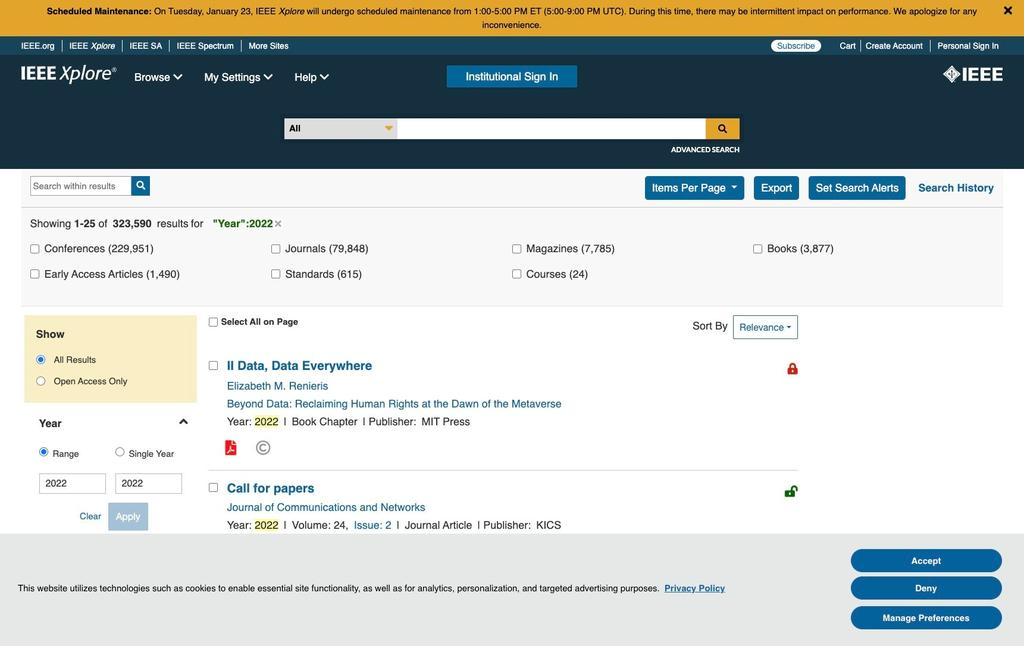 Task type: locate. For each thing, give the bounding box(es) containing it.
None search field
[[280, 114, 745, 144]]

0 vertical spatial select search result checkbox
[[209, 361, 218, 370]]

None checkbox
[[512, 245, 521, 253], [30, 270, 39, 279], [512, 270, 521, 279], [512, 245, 521, 253], [30, 270, 39, 279], [512, 270, 521, 279]]

None radio
[[36, 356, 45, 365], [36, 377, 45, 386], [115, 448, 124, 457], [36, 356, 45, 365], [36, 377, 45, 386], [115, 448, 124, 457]]

2 horizontal spatial chevron down image
[[320, 72, 329, 82]]

3 chevron down image from the left
[[320, 72, 329, 82]]

1 vertical spatial select search result checkbox
[[209, 587, 218, 596]]

1 chevron down image from the left
[[173, 72, 183, 82]]

ieee xplore logo - link to home image
[[21, 63, 116, 86]]

ieee logo - link to ieee main site homepage image
[[944, 66, 1004, 83]]

Select search result checkbox
[[209, 361, 218, 370], [209, 587, 218, 596]]

0 horizontal spatial chevron down image
[[173, 72, 183, 82]]

1 select search result checkbox from the top
[[209, 361, 218, 370]]

Enter end year of range text field
[[115, 474, 182, 494]]

None search field
[[30, 176, 153, 196]]

chevron down image
[[173, 72, 183, 82], [264, 72, 273, 82], [320, 72, 329, 82]]

angle up image
[[177, 415, 188, 429]]

pdf image
[[225, 441, 237, 455]]

search within results search field
[[30, 176, 132, 196]]

None radio
[[39, 448, 48, 457]]

1 horizontal spatial chevron down image
[[264, 72, 273, 82]]

Enter start year of range text field
[[39, 474, 106, 494]]

None checkbox
[[30, 245, 39, 253], [271, 245, 280, 253], [754, 245, 763, 253], [271, 270, 280, 279], [209, 318, 218, 327], [30, 245, 39, 253], [271, 245, 280, 253], [754, 245, 763, 253], [271, 270, 280, 279], [209, 318, 218, 327]]



Task type: vqa. For each thing, say whether or not it's contained in the screenshot.
select search result option
yes



Task type: describe. For each thing, give the bounding box(es) containing it.
close maintenance message image
[[1005, 5, 1013, 17]]

main search field
[[398, 118, 706, 139]]

Select search result checkbox
[[209, 484, 218, 493]]

2 select search result checkbox from the top
[[209, 587, 218, 596]]

times image
[[273, 219, 284, 229]]

full text access may be available. image
[[788, 358, 798, 380]]

2 chevron down image from the left
[[264, 72, 273, 82]]

open access image
[[785, 480, 798, 502]]

copyright image
[[256, 441, 271, 455]]

cookie consent banner dialog
[[0, 534, 1025, 647]]



